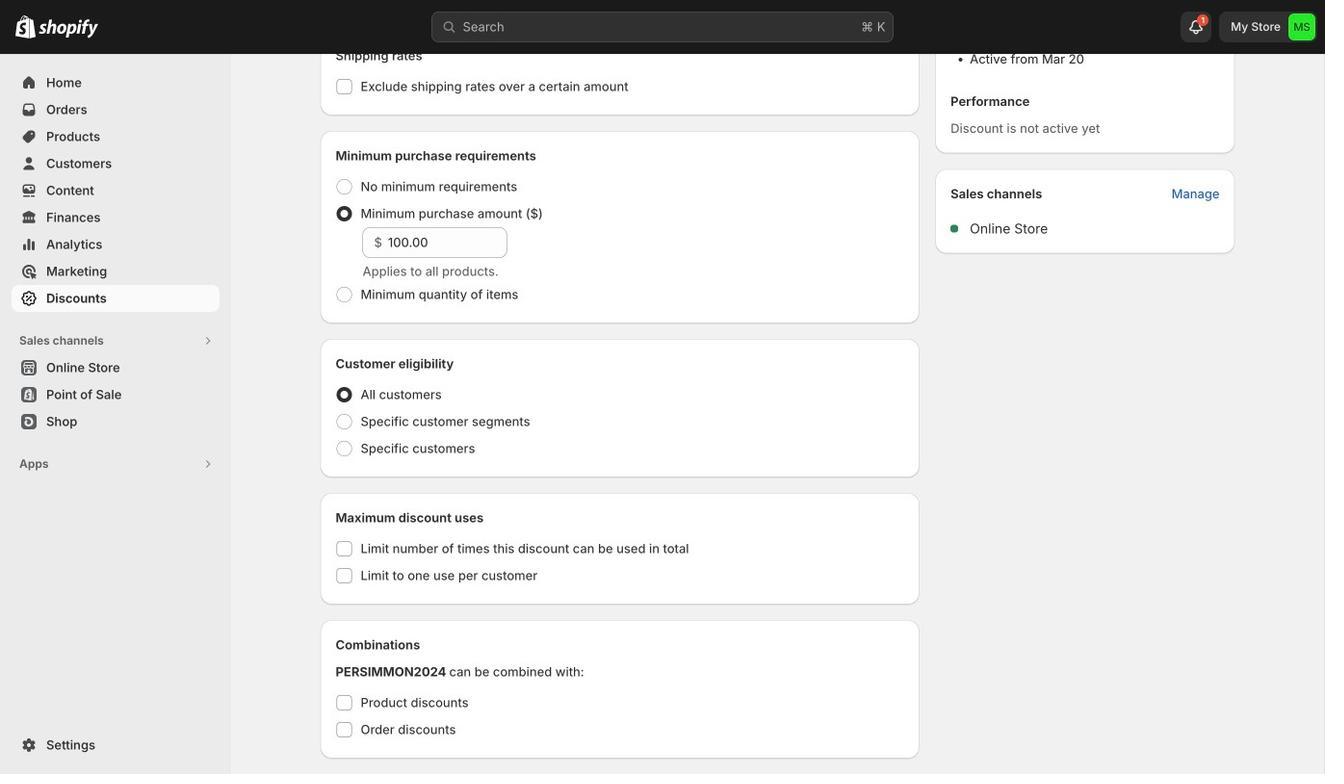 Task type: describe. For each thing, give the bounding box(es) containing it.
1 horizontal spatial shopify image
[[39, 19, 98, 38]]



Task type: locate. For each thing, give the bounding box(es) containing it.
my store image
[[1289, 13, 1316, 40]]

0 horizontal spatial shopify image
[[15, 15, 36, 38]]

0.00 text field
[[388, 227, 507, 258]]

shopify image
[[15, 15, 36, 38], [39, 19, 98, 38]]



Task type: vqa. For each thing, say whether or not it's contained in the screenshot.
Shopify image
yes



